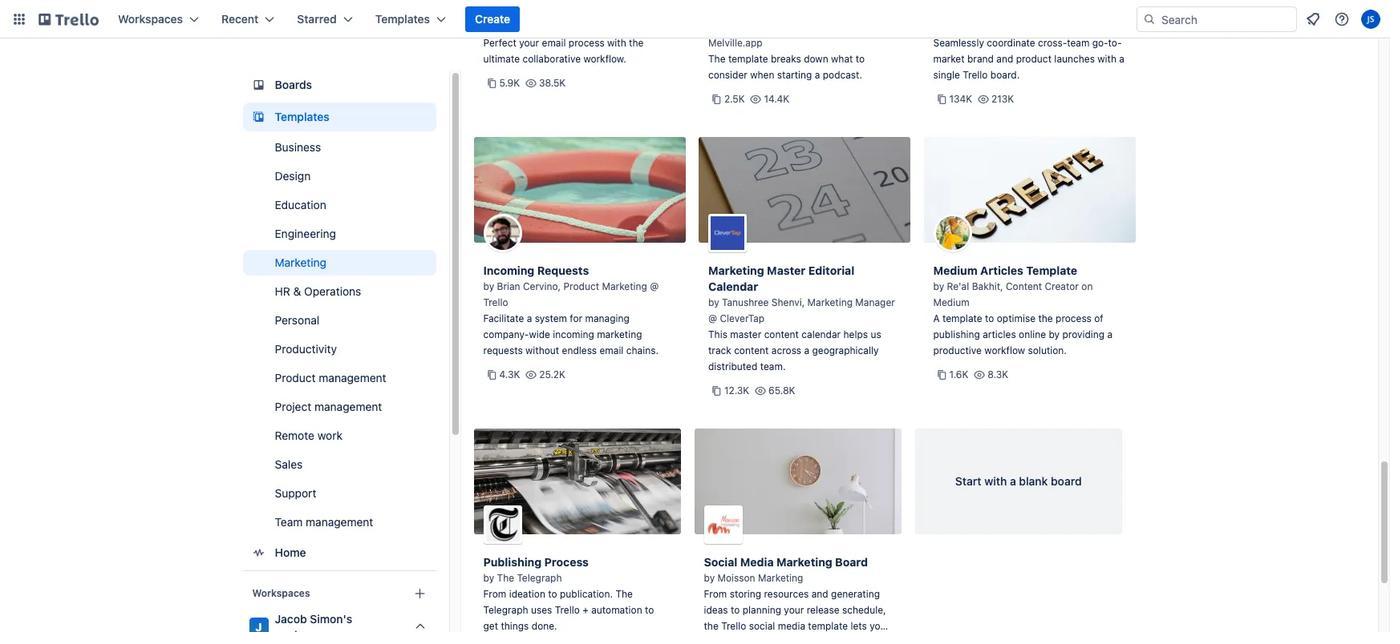 Task type: locate. For each thing, give the bounding box(es) containing it.
1 horizontal spatial product
[[563, 281, 599, 293]]

managing
[[585, 313, 629, 325]]

8.3k
[[988, 369, 1008, 381]]

management for team management
[[306, 516, 373, 529]]

us
[[871, 329, 881, 341]]

@ right founder
[[849, 21, 858, 33]]

engineering link
[[243, 221, 436, 247]]

1 vertical spatial process
[[1056, 313, 1092, 325]]

0 vertical spatial the
[[629, 37, 644, 49]]

template down release on the bottom of the page
[[808, 621, 848, 633]]

templates up business
[[275, 110, 330, 124]]

0 vertical spatial with
[[607, 37, 626, 49]]

0 vertical spatial telegraph
[[517, 573, 562, 585]]

productive
[[933, 345, 982, 357]]

perfect your email process with the ultimate collaborative workflow.
[[483, 37, 644, 65]]

to down storing
[[731, 605, 740, 617]]

the
[[629, 37, 644, 49], [1038, 313, 1053, 325], [704, 621, 719, 633]]

creator
[[1045, 281, 1079, 293]]

1 horizontal spatial templates
[[375, 12, 430, 26]]

0 vertical spatial the
[[708, 53, 726, 65]]

content
[[764, 329, 799, 341], [734, 345, 769, 357]]

education
[[275, 198, 326, 212]]

by inside publishing process by the telegraph from ideation to publication. the telegraph uses trello + automation to get things done.
[[483, 573, 494, 585]]

management down productivity "link"
[[319, 371, 386, 385]]

65.8k
[[769, 385, 795, 397]]

email down the marketing in the bottom left of the page
[[600, 345, 624, 357]]

0 horizontal spatial from
[[483, 589, 506, 601]]

process up workflow.
[[569, 37, 605, 49]]

storing
[[730, 589, 761, 601]]

re'al bakhit, content creator on medium image
[[933, 214, 972, 253]]

management down support link
[[306, 516, 373, 529]]

from up get
[[483, 589, 506, 601]]

from inside social media marketing board by moisson marketing from storing resources and generating ideas to planning your release schedule, the trello social media template lets y
[[704, 589, 727, 601]]

a inside by mark campbell, co-founder @ melville.app the template breaks down what to consider when starting a podcast.
[[815, 69, 820, 81]]

1 horizontal spatial the
[[616, 589, 633, 601]]

@ inside by mark campbell, co-founder @ melville.app the template breaks down what to consider when starting a podcast.
[[849, 21, 858, 33]]

design link
[[243, 164, 436, 189]]

to inside by mark campbell, co-founder @ melville.app the template breaks down what to consider when starting a podcast.
[[856, 53, 865, 65]]

and up release on the bottom of the page
[[812, 589, 828, 601]]

sales
[[275, 458, 303, 472]]

to up articles
[[985, 313, 994, 325]]

product
[[1016, 53, 1052, 65]]

1 vertical spatial medium
[[933, 297, 970, 309]]

1 horizontal spatial the
[[704, 621, 719, 633]]

board
[[1051, 475, 1082, 489]]

content down master
[[734, 345, 769, 357]]

0 vertical spatial email
[[542, 37, 566, 49]]

search image
[[1143, 13, 1156, 26]]

trello left the +
[[555, 605, 580, 617]]

1 horizontal spatial process
[[1056, 313, 1092, 325]]

25.2k
[[539, 369, 566, 381]]

melville.app
[[708, 37, 763, 49]]

@ up chains.
[[650, 281, 659, 293]]

0 horizontal spatial your
[[519, 37, 539, 49]]

marketing link
[[243, 250, 436, 276]]

to inside social media marketing board by moisson marketing from storing resources and generating ideas to planning your release schedule, the trello social media template lets y
[[731, 605, 740, 617]]

hr
[[275, 285, 290, 298]]

2 vertical spatial template
[[808, 621, 848, 633]]

0 vertical spatial content
[[764, 329, 799, 341]]

2 horizontal spatial @
[[849, 21, 858, 33]]

1 horizontal spatial email
[[600, 345, 624, 357]]

when
[[750, 69, 774, 81]]

a right providing
[[1107, 329, 1113, 341]]

2 horizontal spatial with
[[1098, 53, 1117, 65]]

1 horizontal spatial and
[[996, 53, 1013, 65]]

media
[[740, 556, 774, 570]]

1 vertical spatial templates
[[275, 110, 330, 124]]

1 vertical spatial the
[[1038, 313, 1053, 325]]

2.5k
[[724, 93, 745, 105]]

remote work
[[275, 429, 342, 443]]

template down melville.app
[[728, 53, 768, 65]]

product up project
[[275, 371, 316, 385]]

and inside social media marketing board by moisson marketing from storing resources and generating ideas to planning your release schedule, the trello social media template lets y
[[812, 589, 828, 601]]

from
[[483, 589, 506, 601], [704, 589, 727, 601]]

brand
[[967, 53, 994, 65]]

the down publishing
[[497, 573, 514, 585]]

14.4k
[[764, 93, 789, 105]]

trello down ideas
[[721, 621, 746, 633]]

campbell,
[[747, 21, 793, 33]]

0 horizontal spatial product
[[275, 371, 316, 385]]

2 horizontal spatial template
[[942, 313, 982, 325]]

the inside perfect your email process with the ultimate collaborative workflow.
[[629, 37, 644, 49]]

to inside the medium articles template by re'al bakhit, content creator on medium a template to optimise the process of publishing articles online by providing a productive workflow solution.
[[985, 313, 994, 325]]

the inside by mark campbell, co-founder @ melville.app the template breaks down what to consider when starting a podcast.
[[708, 53, 726, 65]]

track
[[708, 345, 731, 357]]

telegraph up things
[[483, 605, 528, 617]]

a right across
[[804, 345, 809, 357]]

1 horizontal spatial with
[[984, 475, 1007, 489]]

with up workflow.
[[607, 37, 626, 49]]

product down requests
[[563, 281, 599, 293]]

content up across
[[764, 329, 799, 341]]

to right automation
[[645, 605, 654, 617]]

productivity link
[[243, 337, 436, 363]]

work
[[317, 429, 342, 443]]

solution.
[[1028, 345, 1067, 357]]

1 horizontal spatial @
[[708, 313, 717, 325]]

0 horizontal spatial the
[[629, 37, 644, 49]]

0 vertical spatial template
[[728, 53, 768, 65]]

process inside the medium articles template by re'al bakhit, content creator on medium a template to optimise the process of publishing articles online by providing a productive workflow solution.
[[1056, 313, 1092, 325]]

0 horizontal spatial with
[[607, 37, 626, 49]]

project
[[275, 400, 311, 414]]

editorial
[[808, 264, 854, 278]]

1 vertical spatial your
[[784, 605, 804, 617]]

0 vertical spatial and
[[996, 53, 1013, 65]]

trello up facilitate
[[483, 297, 508, 309]]

1 vertical spatial telegraph
[[483, 605, 528, 617]]

process up providing
[[1056, 313, 1092, 325]]

workspaces
[[118, 12, 183, 26], [252, 588, 310, 600]]

0 vertical spatial @
[[849, 21, 858, 33]]

a up wide
[[527, 313, 532, 325]]

product management link
[[243, 366, 436, 391]]

templates right "starred" popup button
[[375, 12, 430, 26]]

by inside by mark campbell, co-founder @ melville.app the template breaks down what to consider when starting a podcast.
[[708, 21, 719, 33]]

1 vertical spatial workspaces
[[252, 588, 310, 600]]

what
[[831, 53, 853, 65]]

1 vertical spatial @
[[650, 281, 659, 293]]

requests
[[537, 264, 589, 278]]

0 horizontal spatial process
[[569, 37, 605, 49]]

workspace
[[275, 629, 332, 633]]

2 horizontal spatial the
[[1038, 313, 1053, 325]]

and up board.
[[996, 53, 1013, 65]]

2 vertical spatial management
[[306, 516, 373, 529]]

template inside social media marketing board by moisson marketing from storing resources and generating ideas to planning your release schedule, the trello social media template lets y
[[808, 621, 848, 633]]

by down calendar at the top of page
[[708, 297, 719, 309]]

home image
[[249, 544, 268, 563]]

for
[[570, 313, 582, 325]]

1 horizontal spatial your
[[784, 605, 804, 617]]

blank
[[1019, 475, 1048, 489]]

a inside seamlessly coordinate cross-team go-to- market brand and product launches with a single trello board.
[[1119, 53, 1125, 65]]

and
[[996, 53, 1013, 65], [812, 589, 828, 601]]

with right start
[[984, 475, 1007, 489]]

medium up re'al
[[933, 264, 978, 278]]

1 from from the left
[[483, 589, 506, 601]]

with down go-
[[1098, 53, 1117, 65]]

1 vertical spatial product
[[275, 371, 316, 385]]

1.6k
[[949, 369, 969, 381]]

0 notifications image
[[1304, 10, 1323, 29]]

1 horizontal spatial from
[[704, 589, 727, 601]]

2 from from the left
[[704, 589, 727, 601]]

1 horizontal spatial workspaces
[[252, 588, 310, 600]]

0 vertical spatial medium
[[933, 264, 978, 278]]

articles
[[980, 264, 1024, 278]]

1 vertical spatial content
[[734, 345, 769, 357]]

support
[[275, 487, 316, 501]]

0 horizontal spatial and
[[812, 589, 828, 601]]

resources
[[764, 589, 809, 601]]

2 vertical spatial with
[[984, 475, 1007, 489]]

by down publishing
[[483, 573, 494, 585]]

to right what
[[856, 53, 865, 65]]

jacob simon's workspace link
[[243, 607, 436, 633]]

template
[[728, 53, 768, 65], [942, 313, 982, 325], [808, 621, 848, 633]]

engineering
[[275, 227, 336, 241]]

2 medium from the top
[[933, 297, 970, 309]]

0 vertical spatial templates
[[375, 12, 430, 26]]

a down to-
[[1119, 53, 1125, 65]]

team.
[[760, 361, 786, 373]]

1 vertical spatial and
[[812, 589, 828, 601]]

medium down re'al
[[933, 297, 970, 309]]

business link
[[243, 135, 436, 160]]

moisson marketing image
[[704, 506, 742, 545]]

0 vertical spatial your
[[519, 37, 539, 49]]

0 vertical spatial management
[[319, 371, 386, 385]]

1 vertical spatial template
[[942, 313, 982, 325]]

template up publishing
[[942, 313, 982, 325]]

seamlessly
[[933, 37, 984, 49]]

Search field
[[1156, 7, 1296, 31]]

management down product management link at the bottom left of page
[[314, 400, 382, 414]]

generating
[[831, 589, 880, 601]]

a down down
[[815, 69, 820, 81]]

management for product management
[[319, 371, 386, 385]]

your up "collaborative" on the left of page
[[519, 37, 539, 49]]

1 horizontal spatial template
[[808, 621, 848, 633]]

by
[[708, 21, 719, 33], [483, 281, 494, 293], [933, 281, 944, 293], [708, 297, 719, 309], [1049, 329, 1060, 341], [483, 573, 494, 585], [704, 573, 715, 585]]

workspaces inside dropdown button
[[118, 12, 183, 26]]

by inside incoming requests by brian cervino, product marketing @ trello facilitate a system for managing company-wide incoming marketing requests without endless email chains.
[[483, 281, 494, 293]]

2 vertical spatial @
[[708, 313, 717, 325]]

from up ideas
[[704, 589, 727, 601]]

process
[[569, 37, 605, 49], [1056, 313, 1092, 325]]

the up automation
[[616, 589, 633, 601]]

founder
[[811, 21, 846, 33]]

0 vertical spatial process
[[569, 37, 605, 49]]

system
[[535, 313, 567, 325]]

the up consider
[[708, 53, 726, 65]]

0 vertical spatial workspaces
[[118, 12, 183, 26]]

telegraph up ideation
[[517, 573, 562, 585]]

project management link
[[243, 395, 436, 420]]

a inside button
[[1010, 475, 1016, 489]]

1 vertical spatial email
[[600, 345, 624, 357]]

start
[[955, 475, 981, 489]]

from inside publishing process by the telegraph from ideation to publication. the telegraph uses trello + automation to get things done.
[[483, 589, 506, 601]]

templates
[[375, 12, 430, 26], [275, 110, 330, 124]]

1 medium from the top
[[933, 264, 978, 278]]

and inside seamlessly coordinate cross-team go-to- market brand and product launches with a single trello board.
[[996, 53, 1013, 65]]

0 horizontal spatial template
[[728, 53, 768, 65]]

2 vertical spatial the
[[704, 621, 719, 633]]

starred button
[[287, 6, 362, 32]]

a
[[1119, 53, 1125, 65], [815, 69, 820, 81], [527, 313, 532, 325], [1107, 329, 1113, 341], [804, 345, 809, 357], [1010, 475, 1016, 489]]

your up 'media'
[[784, 605, 804, 617]]

trello down brand
[[963, 69, 988, 81]]

primary element
[[0, 0, 1390, 39]]

by left brian
[[483, 281, 494, 293]]

team
[[1067, 37, 1090, 49]]

geographically
[[812, 345, 879, 357]]

1 vertical spatial management
[[314, 400, 382, 414]]

2 horizontal spatial the
[[708, 53, 726, 65]]

email up "collaborative" on the left of page
[[542, 37, 566, 49]]

1 vertical spatial with
[[1098, 53, 1117, 65]]

0 horizontal spatial email
[[542, 37, 566, 49]]

remote work link
[[243, 424, 436, 449]]

schedule,
[[842, 605, 886, 617]]

by left mark
[[708, 21, 719, 33]]

@ up this
[[708, 313, 717, 325]]

by down social
[[704, 573, 715, 585]]

incoming
[[483, 264, 534, 278]]

a left blank
[[1010, 475, 1016, 489]]

1 vertical spatial the
[[497, 573, 514, 585]]

@ inside incoming requests by brian cervino, product marketing @ trello facilitate a system for managing company-wide incoming marketing requests without endless email chains.
[[650, 281, 659, 293]]

0 horizontal spatial workspaces
[[118, 12, 183, 26]]

0 horizontal spatial @
[[650, 281, 659, 293]]

0 vertical spatial product
[[563, 281, 599, 293]]

trello inside seamlessly coordinate cross-team go-to- market brand and product launches with a single trello board.
[[963, 69, 988, 81]]

template inside the medium articles template by re'al bakhit, content creator on medium a template to optimise the process of publishing articles online by providing a productive workflow solution.
[[942, 313, 982, 325]]

done.
[[532, 621, 557, 633]]

templates inside dropdown button
[[375, 12, 430, 26]]

product management
[[275, 371, 386, 385]]

brian
[[497, 281, 520, 293]]



Task type: vqa. For each thing, say whether or not it's contained in the screenshot.
online
yes



Task type: describe. For each thing, give the bounding box(es) containing it.
by up the solution.
[[1049, 329, 1060, 341]]

board image
[[249, 75, 268, 95]]

across
[[772, 345, 801, 357]]

incoming requests by brian cervino, product marketing @ trello facilitate a system for managing company-wide incoming marketing requests without endless email chains.
[[483, 264, 659, 357]]

down
[[804, 53, 828, 65]]

workflow.
[[583, 53, 626, 65]]

a inside the medium articles template by re'al bakhit, content creator on medium a template to optimise the process of publishing articles online by providing a productive workflow solution.
[[1107, 329, 1113, 341]]

2 vertical spatial the
[[616, 589, 633, 601]]

product inside incoming requests by brian cervino, product marketing @ trello facilitate a system for managing company-wide incoming marketing requests without endless email chains.
[[563, 281, 599, 293]]

management for project management
[[314, 400, 382, 414]]

create
[[475, 12, 510, 26]]

a inside marketing master editorial calendar by  tanushree shenvi, marketing manager @ clevertap this master content calendar helps us track content across a geographically distributed team.
[[804, 345, 809, 357]]

create button
[[465, 6, 520, 32]]

content
[[1006, 281, 1042, 293]]

facilitate
[[483, 313, 524, 325]]

lets
[[851, 621, 867, 633]]

publication.
[[560, 589, 613, 601]]

board.
[[991, 69, 1020, 81]]

company-
[[483, 329, 529, 341]]

moisson
[[718, 573, 755, 585]]

brian cervino, product marketing @ trello image
[[483, 214, 522, 253]]

education link
[[243, 193, 436, 218]]

trello inside social media marketing board by moisson marketing from storing resources and generating ideas to planning your release schedule, the trello social media template lets y
[[721, 621, 746, 633]]

a inside incoming requests by brian cervino, product marketing @ trello facilitate a system for managing company-wide incoming marketing requests without endless email chains.
[[527, 313, 532, 325]]

simon's
[[310, 613, 352, 626]]

breaks
[[771, 53, 801, 65]]

remote
[[275, 429, 314, 443]]

by inside marketing master editorial calendar by  tanushree shenvi, marketing manager @ clevertap this master content calendar helps us track content across a geographically distributed team.
[[708, 297, 719, 309]]

bakhit,
[[972, 281, 1003, 293]]

online
[[1019, 329, 1046, 341]]

master
[[730, 329, 761, 341]]

team management link
[[243, 510, 436, 536]]

email inside perfect your email process with the ultimate collaborative workflow.
[[542, 37, 566, 49]]

collaborative
[[523, 53, 581, 65]]

hr & operations
[[275, 285, 361, 298]]

endless
[[562, 345, 597, 357]]

launches
[[1054, 53, 1095, 65]]

the inside social media marketing board by moisson marketing from storing resources and generating ideas to planning your release schedule, the trello social media template lets y
[[704, 621, 719, 633]]

wide
[[529, 329, 550, 341]]

5.9k
[[499, 77, 520, 89]]

by inside social media marketing board by moisson marketing from storing resources and generating ideas to planning your release schedule, the trello social media template lets y
[[704, 573, 715, 585]]

uses
[[531, 605, 552, 617]]

podcast.
[[823, 69, 862, 81]]

team
[[275, 516, 303, 529]]

publishing
[[483, 556, 542, 570]]

boards
[[275, 78, 312, 91]]

tanushree shenvi, marketing manager @ clevertap image
[[708, 214, 747, 253]]

the inside the medium articles template by re'al bakhit, content creator on medium a template to optimise the process of publishing articles online by providing a productive workflow solution.
[[1038, 313, 1053, 325]]

ideation
[[509, 589, 545, 601]]

open information menu image
[[1334, 11, 1350, 27]]

distributed
[[708, 361, 757, 373]]

to up uses
[[548, 589, 557, 601]]

jacob
[[275, 613, 307, 626]]

email inside incoming requests by brian cervino, product marketing @ trello facilitate a system for managing company-wide incoming marketing requests without endless email chains.
[[600, 345, 624, 357]]

a
[[933, 313, 940, 325]]

create a workspace image
[[410, 585, 430, 604]]

publishing
[[933, 329, 980, 341]]

this
[[708, 329, 727, 341]]

master
[[767, 264, 806, 278]]

home
[[275, 546, 306, 560]]

support link
[[243, 481, 436, 507]]

starting
[[777, 69, 812, 81]]

trello inside incoming requests by brian cervino, product marketing @ trello facilitate a system for managing company-wide incoming marketing requests without endless email chains.
[[483, 297, 508, 309]]

marketing
[[597, 329, 642, 341]]

template
[[1026, 264, 1077, 278]]

board
[[835, 556, 868, 570]]

by left re'al
[[933, 281, 944, 293]]

marketing inside incoming requests by brian cervino, product marketing @ trello facilitate a system for managing company-wide incoming marketing requests without endless email chains.
[[602, 281, 647, 293]]

home link
[[243, 539, 436, 568]]

on
[[1082, 281, 1093, 293]]

process inside perfect your email process with the ultimate collaborative workflow.
[[569, 37, 605, 49]]

@ inside marketing master editorial calendar by  tanushree shenvi, marketing manager @ clevertap this master content calendar helps us track content across a geographically distributed team.
[[708, 313, 717, 325]]

workflow
[[985, 345, 1025, 357]]

single
[[933, 69, 960, 81]]

the telegraph image
[[483, 506, 522, 545]]

automation
[[591, 605, 642, 617]]

marketing inside marketing link
[[275, 256, 326, 270]]

incoming
[[553, 329, 594, 341]]

0 horizontal spatial the
[[497, 573, 514, 585]]

providing
[[1062, 329, 1105, 341]]

planning
[[743, 605, 781, 617]]

operations
[[304, 285, 361, 298]]

your inside perfect your email process with the ultimate collaborative workflow.
[[519, 37, 539, 49]]

process
[[544, 556, 589, 570]]

clevertap
[[720, 313, 765, 325]]

jacob simon (jacobsimon16) image
[[1361, 10, 1381, 29]]

trello inside publishing process by the telegraph from ideation to publication. the telegraph uses trello + automation to get things done.
[[555, 605, 580, 617]]

perfect
[[483, 37, 516, 49]]

get
[[483, 621, 498, 633]]

starred
[[297, 12, 337, 26]]

with inside perfect your email process with the ultimate collaborative workflow.
[[607, 37, 626, 49]]

back to home image
[[39, 6, 99, 32]]

134k
[[949, 93, 972, 105]]

with inside button
[[984, 475, 1007, 489]]

social media marketing board by moisson marketing from storing resources and generating ideas to planning your release schedule, the trello social media template lets y
[[704, 556, 886, 633]]

cross-
[[1038, 37, 1067, 49]]

template board image
[[249, 107, 268, 127]]

0 horizontal spatial templates
[[275, 110, 330, 124]]

design
[[275, 169, 311, 183]]

co-
[[796, 21, 811, 33]]

marketing master editorial calendar by  tanushree shenvi, marketing manager @ clevertap this master content calendar helps us track content across a geographically distributed team.
[[708, 264, 895, 373]]

template inside by mark campbell, co-founder @ melville.app the template breaks down what to consider when starting a podcast.
[[728, 53, 768, 65]]

business
[[275, 140, 321, 154]]

hr & operations link
[[243, 279, 436, 305]]

market
[[933, 53, 965, 65]]

with inside seamlessly coordinate cross-team go-to- market brand and product launches with a single trello board.
[[1098, 53, 1117, 65]]

re'al
[[947, 281, 969, 293]]

tanushree
[[722, 297, 769, 309]]

consider
[[708, 69, 747, 81]]

personal link
[[243, 308, 436, 334]]

productivity
[[275, 343, 337, 356]]

recent
[[221, 12, 259, 26]]

medium articles template by re'al bakhit, content creator on medium a template to optimise the process of publishing articles online by providing a productive workflow solution.
[[933, 264, 1113, 357]]

your inside social media marketing board by moisson marketing from storing resources and generating ideas to planning your release schedule, the trello social media template lets y
[[784, 605, 804, 617]]



